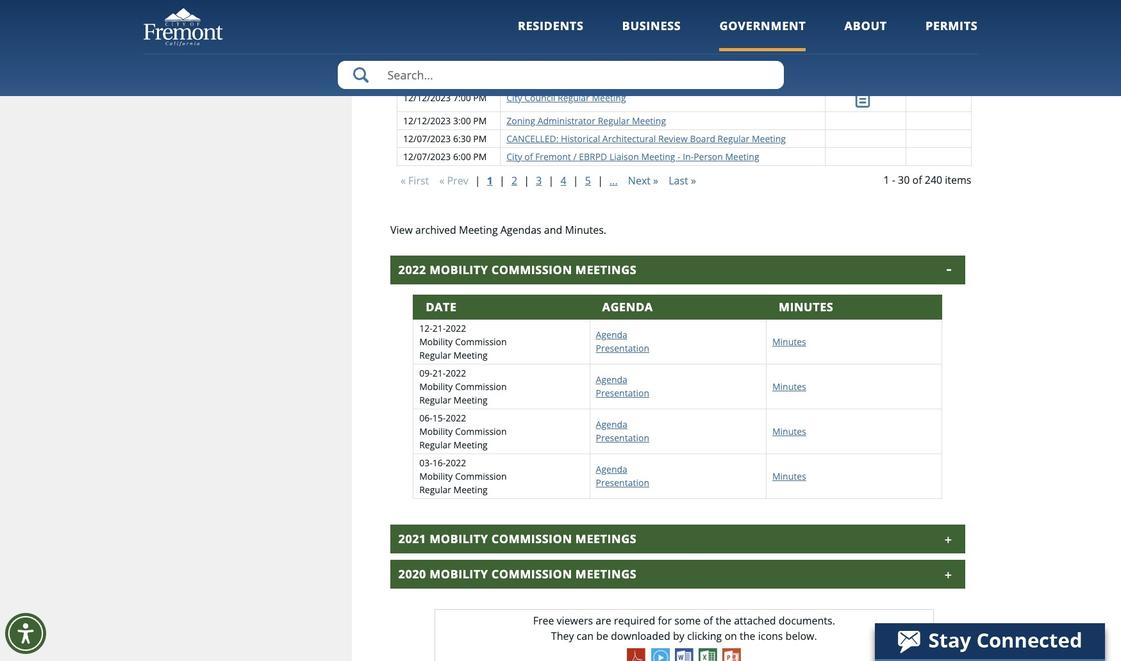 Task type: describe. For each thing, give the bounding box(es) containing it.
on
[[725, 630, 738, 644]]

12/07/2023 6:00 pm
[[403, 150, 487, 163]]

last »
[[669, 174, 697, 188]]

minutes for 06-15-2022 mobility commission regular meeting
[[773, 426, 807, 438]]

pm for 12/14/2023 7:00 pm
[[474, 49, 487, 61]]

pm for 12/07/2023 6:00 pm
[[474, 150, 487, 163]]

1 - 30 of 240 items
[[884, 173, 972, 187]]

1 | from the left
[[475, 174, 481, 188]]

date
[[426, 299, 457, 315]]

meetings for 2021 mobility commission meetings
[[576, 531, 637, 547]]

3 link
[[533, 172, 546, 189]]

2020 mobility commission meetings
[[399, 567, 637, 582]]

planning commission regular meeting link
[[507, 49, 668, 61]]

cancelled human relations commission link
[[507, 29, 685, 41]]

meetings for 2022 mobility commission meetings
[[576, 262, 637, 277]]

administrator
[[538, 115, 596, 127]]

city for of
[[507, 150, 523, 163]]

commission inside the 09-21-2022 mobility commission regular meeting
[[455, 381, 507, 393]]

presentation for 06-15-2022 mobility commission regular meeting
[[596, 432, 650, 445]]

06-
[[420, 412, 433, 424]]

agendas
[[501, 223, 542, 237]]

2022 down view
[[399, 262, 427, 277]]

4 | from the left
[[549, 174, 554, 188]]

mobility right 2020
[[430, 567, 489, 582]]

12-
[[420, 322, 433, 335]]

next
[[629, 174, 651, 188]]

commission right relations on the right
[[633, 29, 685, 41]]

commission inside '12-21-2022 mobility commission regular meeting'
[[455, 336, 507, 348]]

» for next »
[[654, 174, 659, 188]]

residents link
[[518, 18, 584, 51]]

0 horizontal spatial -
[[678, 150, 681, 163]]

meeting inside '12-21-2022 mobility commission regular meeting'
[[454, 349, 488, 362]]

mobility inside the 09-21-2022 mobility commission regular meeting
[[420, 381, 453, 393]]

regular inside the 03-16-2022 mobility commission regular meeting
[[420, 484, 452, 496]]

30
[[899, 173, 911, 187]]

5
[[586, 174, 591, 188]]

cancelled: for cancelled: city council regular meeting
[[507, 11, 559, 23]]

/
[[574, 150, 577, 163]]

12/18/2023
[[403, 29, 451, 41]]

board
[[690, 133, 716, 145]]

last
[[669, 174, 689, 188]]

...
[[610, 174, 618, 188]]

about
[[845, 18, 888, 33]]

commission inside 06-15-2022 mobility commission regular meeting
[[455, 426, 507, 438]]

city council regular meeting
[[507, 92, 626, 104]]

5 link
[[582, 172, 595, 189]]

2022 for 09-21-2022
[[446, 367, 467, 379]]

meeting inside the 09-21-2022 mobility commission regular meeting
[[454, 394, 488, 406]]

0 vertical spatial the
[[716, 614, 732, 628]]

4
[[561, 174, 567, 188]]

permits
[[926, 18, 979, 33]]

2021 mobility commission meetings
[[399, 531, 637, 547]]

agenda link for 12-21-2022 mobility commission regular meeting
[[596, 329, 628, 341]]

06-15-2022 mobility commission regular meeting
[[420, 412, 507, 451]]

12/19/2023
[[403, 11, 451, 23]]

zoning administrator regular meeting
[[507, 115, 667, 127]]

presentation link for 12-21-2022 mobility commission regular meeting
[[596, 343, 650, 355]]

liaison
[[610, 150, 639, 163]]

2020
[[399, 567, 427, 582]]

agenda presentation for 09-21-2022 mobility commission regular meeting
[[596, 374, 650, 400]]

last » link
[[665, 172, 700, 189]]

presentation link for 09-21-2022 mobility commission regular meeting
[[596, 387, 650, 400]]

1 horizontal spatial -
[[893, 173, 896, 187]]

cancelled: historical architectural review board regular meeting link
[[507, 133, 786, 145]]

of inside free viewers are required for some of the attached documents. they can be downloaded by clicking on the icons below.
[[704, 614, 714, 628]]

cancelled human relations commission
[[507, 29, 685, 41]]

stay connected image
[[876, 624, 1105, 660]]

regular up administrator
[[558, 92, 590, 104]]

commission inside the 03-16-2022 mobility commission regular meeting
[[455, 471, 507, 483]]

2022 for 06-15-2022
[[446, 412, 467, 424]]

2021
[[399, 531, 427, 547]]

2022 mobility commission meetings
[[399, 262, 637, 277]]

cancelled: for cancelled: historical architectural review board regular meeting
[[507, 133, 559, 145]]

pm for 12/18/2023 7:00 pm
[[474, 29, 487, 41]]

12/07/2023 for 12/07/2023 6:30 pm
[[403, 133, 451, 145]]

minutes for 03-16-2022 mobility commission regular meeting
[[773, 471, 807, 483]]

government link
[[720, 18, 807, 51]]

agenda link for 06-15-2022 mobility commission regular meeting
[[596, 419, 628, 431]]

12/07/2023 for 12/07/2023 6:00 pm
[[403, 150, 451, 163]]

mobility up date
[[430, 262, 489, 277]]

presentation link for 06-15-2022 mobility commission regular meeting
[[596, 432, 650, 445]]

agenda presentation for 06-15-2022 mobility commission regular meeting
[[596, 419, 650, 445]]

meetings for 2020 mobility commission meetings
[[576, 567, 637, 582]]

12/07/2023 6:30 pm
[[403, 133, 487, 145]]

free
[[533, 614, 554, 628]]

view
[[391, 223, 413, 237]]

residents
[[518, 18, 584, 33]]

fremont
[[536, 150, 571, 163]]

city of fremont / ebrpd liaison meeting - in-person meeting link
[[507, 150, 760, 163]]

human
[[559, 29, 590, 41]]

09-21-2022 mobility commission regular meeting
[[420, 367, 507, 406]]

tab list containing 2022 mobility commission meetings
[[391, 256, 966, 589]]

pm for 12/07/2023 6:30 pm
[[474, 133, 487, 145]]

12/12/2023 7:00 pm
[[403, 92, 487, 104]]

regular up relations on the right
[[612, 11, 644, 23]]

download acrobat reader image
[[628, 649, 646, 662]]

09-
[[420, 367, 433, 379]]

| 1 | 2 | 3 | 4 | 5 | ...
[[475, 174, 618, 188]]

download windows media player image
[[651, 649, 670, 662]]

3
[[536, 174, 542, 188]]

0 vertical spatial of
[[525, 150, 533, 163]]

archived
[[416, 223, 457, 237]]

architectural
[[603, 133, 656, 145]]

next » link
[[625, 172, 663, 189]]

commission down '2021 mobility commission meetings'
[[492, 567, 573, 582]]

7:00 for 12/19/2023
[[453, 11, 471, 23]]

some
[[675, 614, 701, 628]]

12/14/2023 for 12/14/2023 7:00 pm
[[403, 49, 451, 61]]

view archived meeting agendas and minutes.
[[391, 223, 607, 237]]

cancelled: city council regular meeting link
[[507, 11, 681, 23]]

pm for 12/12/2023 3:00 pm
[[474, 115, 487, 127]]

required
[[614, 614, 656, 628]]

0 horizontal spatial 1
[[487, 174, 493, 188]]

be
[[597, 630, 609, 644]]

agenda link for 09-21-2022 mobility commission regular meeting
[[596, 374, 628, 386]]

zoning administrator regular meeting link
[[507, 115, 667, 127]]

cancelled: historical architectural review board regular meeting
[[507, 133, 786, 145]]

regular inside '12-21-2022 mobility commission regular meeting'
[[420, 349, 452, 362]]

mobility inside '12-21-2022 mobility commission regular meeting'
[[420, 336, 453, 348]]

person
[[694, 150, 724, 163]]

next »
[[629, 174, 659, 188]]

ebrpd
[[579, 150, 608, 163]]

mobility right 2021
[[430, 531, 489, 547]]

minutes link for 12-21-2022 mobility commission regular meeting
[[773, 336, 807, 348]]

3 | from the left
[[524, 174, 530, 188]]

2022 for 12-21-2022
[[446, 322, 467, 335]]

3:00
[[453, 115, 471, 127]]

03-16-2022 mobility commission regular meeting
[[420, 457, 507, 496]]

documents.
[[779, 614, 836, 628]]

download excel viewer image
[[699, 649, 718, 662]]



Task type: locate. For each thing, give the bounding box(es) containing it.
presentation for 12-21-2022 mobility commission regular meeting
[[596, 343, 650, 355]]

about link
[[845, 18, 888, 51]]

presentation link for 03-16-2022 mobility commission regular meeting
[[596, 477, 650, 489]]

minutes.
[[565, 223, 607, 237]]

council up zoning on the left top of the page
[[525, 92, 556, 104]]

| left 1 "link"
[[475, 174, 481, 188]]

icons
[[759, 630, 784, 644]]

permits link
[[926, 18, 979, 51]]

and
[[544, 223, 563, 237]]

pm right 6:30
[[474, 133, 487, 145]]

1 horizontal spatial 1
[[884, 173, 890, 187]]

3 meetings from the top
[[576, 567, 637, 582]]

attached
[[735, 614, 777, 628]]

» for last »
[[691, 174, 697, 188]]

12/14/2023 down 12/14/2023 7:00 pm
[[403, 69, 451, 81]]

0 horizontal spatial »
[[654, 174, 659, 188]]

1 presentation from the top
[[596, 343, 650, 355]]

1 vertical spatial 21-
[[433, 367, 446, 379]]

1 vertical spatial council
[[525, 92, 556, 104]]

1 vertical spatial the
[[740, 630, 756, 644]]

minutes link for 09-21-2022 mobility commission regular meeting
[[773, 381, 807, 393]]

2022 inside the 09-21-2022 mobility commission regular meeting
[[446, 367, 467, 379]]

downloaded
[[611, 630, 671, 644]]

the right on
[[740, 630, 756, 644]]

2022 right the 06-
[[446, 412, 467, 424]]

12/07/2023 down 12/12/2023 3:00 pm
[[403, 133, 451, 145]]

2
[[512, 174, 518, 188]]

1 agenda presentation from the top
[[596, 329, 650, 355]]

presentation
[[596, 343, 650, 355], [596, 387, 650, 400], [596, 432, 650, 445], [596, 477, 650, 489]]

pm for 12/19/2023 7:00 pm
[[474, 11, 487, 23]]

city council regular meeting link
[[507, 92, 626, 104]]

2 agenda link from the top
[[596, 374, 628, 386]]

the
[[716, 614, 732, 628], [740, 630, 756, 644]]

12/19/2023 7:00 pm
[[403, 11, 487, 23]]

0 vertical spatial 12/07/2023
[[403, 133, 451, 145]]

12/12/2023 for 12/12/2023 7:00 pm
[[403, 92, 451, 104]]

2022 inside 06-15-2022 mobility commission regular meeting
[[446, 412, 467, 424]]

commission up 06-15-2022 mobility commission regular meeting
[[455, 381, 507, 393]]

| right 5 link
[[598, 174, 604, 188]]

» inside the last » "link"
[[691, 174, 697, 188]]

agenda link
[[596, 329, 628, 341], [596, 374, 628, 386], [596, 419, 628, 431], [596, 464, 628, 476]]

12/14/2023 for 12/14/2023 6:00 pm
[[403, 69, 451, 81]]

12/14/2023 down 12/18/2023
[[403, 49, 451, 61]]

1 vertical spatial meetings
[[576, 531, 637, 547]]

planning
[[507, 49, 543, 61]]

2022 right 03-
[[446, 457, 467, 469]]

7 pm from the top
[[474, 133, 487, 145]]

2 | from the left
[[500, 174, 505, 188]]

regular down relations on the right
[[600, 49, 632, 61]]

2 vertical spatial meetings
[[576, 567, 637, 582]]

pm up 12/14/2023 6:00 pm
[[474, 49, 487, 61]]

presentation for 09-21-2022 mobility commission regular meeting
[[596, 387, 650, 400]]

cancelled
[[507, 29, 557, 41]]

commission up the 2020 mobility commission meetings
[[492, 531, 573, 547]]

1 12/14/2023 from the top
[[403, 49, 451, 61]]

in-
[[683, 150, 694, 163]]

1 vertical spatial -
[[893, 173, 896, 187]]

- left in- on the top right
[[678, 150, 681, 163]]

2 12/14/2023 from the top
[[403, 69, 451, 81]]

2 presentation link from the top
[[596, 387, 650, 400]]

agenda presentation
[[596, 329, 650, 355], [596, 374, 650, 400], [596, 419, 650, 445], [596, 464, 650, 489]]

regular up 'architectural'
[[598, 115, 630, 127]]

1 horizontal spatial council
[[579, 11, 610, 23]]

city up '2' at the top left of page
[[507, 150, 523, 163]]

review
[[659, 133, 688, 145]]

regular inside 06-15-2022 mobility commission regular meeting
[[420, 439, 452, 451]]

2022 down date
[[446, 322, 467, 335]]

21- for 09-
[[433, 367, 446, 379]]

0 vertical spatial cancelled:
[[507, 11, 559, 23]]

1 » from the left
[[654, 174, 659, 188]]

3 minutes link from the top
[[773, 426, 807, 438]]

regular right board
[[718, 133, 750, 145]]

12/07/2023 down 12/07/2023 6:30 pm
[[403, 150, 451, 163]]

commission down agendas
[[492, 262, 573, 277]]

council
[[579, 11, 610, 23], [525, 92, 556, 104]]

6:30
[[453, 133, 471, 145]]

7:00 down 12/18/2023 7:00 pm
[[453, 49, 471, 61]]

2 meetings from the top
[[576, 531, 637, 547]]

1 left 30
[[884, 173, 890, 187]]

12/14/2023 7:00 pm
[[403, 49, 487, 61]]

mobility
[[430, 262, 489, 277], [420, 336, 453, 348], [420, 381, 453, 393], [420, 426, 453, 438], [420, 471, 453, 483], [430, 531, 489, 547], [430, 567, 489, 582]]

12/18/2023 7:00 pm
[[403, 29, 487, 41]]

2 12/07/2023 from the top
[[403, 150, 451, 163]]

regular down '16-'
[[420, 484, 452, 496]]

| right 1 "link"
[[500, 174, 505, 188]]

3 7:00 from the top
[[453, 49, 471, 61]]

0 vertical spatial city
[[561, 11, 577, 23]]

1 presentation link from the top
[[596, 343, 650, 355]]

1 pm from the top
[[474, 11, 487, 23]]

minutes for 12-21-2022 mobility commission regular meeting
[[773, 336, 807, 348]]

free viewers are required for some of the attached documents. they can be downloaded by clicking on the icons below.
[[533, 614, 836, 644]]

5 | from the left
[[573, 174, 579, 188]]

download word viewer image
[[675, 649, 694, 662]]

regular inside the 09-21-2022 mobility commission regular meeting
[[420, 394, 452, 406]]

2 12/12/2023 from the top
[[403, 115, 451, 127]]

» right last
[[691, 174, 697, 188]]

1 12/12/2023 from the top
[[403, 92, 451, 104]]

2022 for 03-16-2022
[[446, 457, 467, 469]]

4 7:00 from the top
[[453, 92, 471, 104]]

- left 30
[[893, 173, 896, 187]]

4 agenda presentation from the top
[[596, 464, 650, 489]]

tab list
[[391, 256, 966, 589]]

pm up 1 "link"
[[474, 150, 487, 163]]

1 vertical spatial 12/12/2023
[[403, 115, 451, 127]]

2022 inside '12-21-2022 mobility commission regular meeting'
[[446, 322, 467, 335]]

1 vertical spatial 6:00
[[453, 150, 471, 163]]

21- inside '12-21-2022 mobility commission regular meeting'
[[433, 322, 446, 335]]

pm right "3:00"
[[474, 115, 487, 127]]

agenda presentation for 03-16-2022 mobility commission regular meeting
[[596, 464, 650, 489]]

7:00 down 12/19/2023 7:00 pm
[[453, 29, 471, 41]]

2 » from the left
[[691, 174, 697, 188]]

relations
[[592, 29, 631, 41]]

6:00 for 12/07/2023
[[453, 150, 471, 163]]

3 presentation from the top
[[596, 432, 650, 445]]

items
[[946, 173, 972, 187]]

6:00 for 12/14/2023
[[453, 69, 471, 81]]

of left fremont at top
[[525, 150, 533, 163]]

4 link
[[557, 172, 571, 189]]

agenda for 09-21-2022 mobility commission regular meeting
[[596, 374, 628, 386]]

12/12/2023 up 12/12/2023 3:00 pm
[[403, 92, 451, 104]]

of
[[525, 150, 533, 163], [913, 173, 923, 187], [704, 614, 714, 628]]

3 pm from the top
[[474, 49, 487, 61]]

6:00 down 6:30
[[453, 150, 471, 163]]

2 link
[[508, 172, 522, 189]]

pm down 12/14/2023 7:00 pm
[[474, 69, 487, 81]]

7:00
[[453, 11, 471, 23], [453, 29, 471, 41], [453, 49, 471, 61], [453, 92, 471, 104]]

1 vertical spatial 12/14/2023
[[403, 69, 451, 81]]

mobility down 12-
[[420, 336, 453, 348]]

mobility down "09-" at the left of page
[[420, 381, 453, 393]]

mobility inside the 03-16-2022 mobility commission regular meeting
[[420, 471, 453, 483]]

1 6:00 from the top
[[453, 69, 471, 81]]

cancelled: up cancelled
[[507, 11, 559, 23]]

the up on
[[716, 614, 732, 628]]

1 horizontal spatial »
[[691, 174, 697, 188]]

by
[[674, 630, 685, 644]]

are
[[596, 614, 612, 628]]

1 agenda link from the top
[[596, 329, 628, 341]]

15-
[[433, 412, 446, 424]]

4 pm from the top
[[474, 69, 487, 81]]

3 presentation link from the top
[[596, 432, 650, 445]]

regular up 15-
[[420, 394, 452, 406]]

»
[[654, 174, 659, 188], [691, 174, 697, 188]]

7:00 for 12/18/2023
[[453, 29, 471, 41]]

1 21- from the top
[[433, 322, 446, 335]]

| right 3 "link"
[[549, 174, 554, 188]]

minutes link
[[773, 336, 807, 348], [773, 381, 807, 393], [773, 426, 807, 438], [773, 471, 807, 483]]

1 7:00 from the top
[[453, 11, 471, 23]]

1 12/07/2023 from the top
[[403, 133, 451, 145]]

0 vertical spatial council
[[579, 11, 610, 23]]

minutes for 09-21-2022 mobility commission regular meeting
[[773, 381, 807, 393]]

7:00 up 12/18/2023 7:00 pm
[[453, 11, 471, 23]]

|
[[475, 174, 481, 188], [500, 174, 505, 188], [524, 174, 530, 188], [549, 174, 554, 188], [573, 174, 579, 188], [598, 174, 604, 188]]

presentation for 03-16-2022 mobility commission regular meeting
[[596, 477, 650, 489]]

12-21-2022 mobility commission regular meeting
[[420, 322, 507, 362]]

cancelled: city council regular meeting
[[507, 11, 681, 23]]

2022 inside the 03-16-2022 mobility commission regular meeting
[[446, 457, 467, 469]]

agenda for 03-16-2022 mobility commission regular meeting
[[596, 464, 628, 476]]

agenda presentation for 12-21-2022 mobility commission regular meeting
[[596, 329, 650, 355]]

city of fremont / ebrpd liaison meeting - in-person meeting
[[507, 150, 760, 163]]

7:00 for 12/12/2023
[[453, 92, 471, 104]]

6:00 down 12/14/2023 7:00 pm
[[453, 69, 471, 81]]

8 pm from the top
[[474, 150, 487, 163]]

2 minutes link from the top
[[773, 381, 807, 393]]

0 vertical spatial 21-
[[433, 322, 446, 335]]

2 cancelled: from the top
[[507, 133, 559, 145]]

planning commission regular meeting
[[507, 49, 668, 61]]

regular up "09-" at the left of page
[[420, 349, 452, 362]]

6:00
[[453, 69, 471, 81], [453, 150, 471, 163]]

12/12/2023 up 12/07/2023 6:30 pm
[[403, 115, 451, 127]]

Search text field
[[338, 61, 784, 89]]

regular up '16-'
[[420, 439, 452, 451]]

minutes
[[779, 299, 834, 315], [773, 336, 807, 348], [773, 381, 807, 393], [773, 426, 807, 438], [773, 471, 807, 483]]

2 agenda presentation from the top
[[596, 374, 650, 400]]

1 vertical spatial cancelled:
[[507, 133, 559, 145]]

city up zoning on the left top of the page
[[507, 92, 523, 104]]

21- down '12-21-2022 mobility commission regular meeting'
[[433, 367, 446, 379]]

16-
[[433, 457, 446, 469]]

mobility inside 06-15-2022 mobility commission regular meeting
[[420, 426, 453, 438]]

12/12/2023 3:00 pm
[[403, 115, 487, 127]]

4 presentation link from the top
[[596, 477, 650, 489]]

6 pm from the top
[[474, 115, 487, 127]]

agenda link for 03-16-2022 mobility commission regular meeting
[[596, 464, 628, 476]]

1 vertical spatial 12/07/2023
[[403, 150, 451, 163]]

0 vertical spatial meetings
[[576, 262, 637, 277]]

cancelled:
[[507, 11, 559, 23], [507, 133, 559, 145]]

council up "cancelled human relations commission"
[[579, 11, 610, 23]]

5 pm from the top
[[474, 92, 487, 104]]

pm down 12/19/2023 7:00 pm
[[474, 29, 487, 41]]

1 minutes link from the top
[[773, 336, 807, 348]]

pm for 12/14/2023 6:00 pm
[[474, 69, 487, 81]]

1 left 2 link
[[487, 174, 493, 188]]

1 link
[[484, 172, 497, 189]]

4 minutes link from the top
[[773, 471, 807, 483]]

viewers
[[557, 614, 593, 628]]

0 vertical spatial 6:00
[[453, 69, 471, 81]]

1 horizontal spatial of
[[704, 614, 714, 628]]

they
[[552, 630, 574, 644]]

meeting inside the 03-16-2022 mobility commission regular meeting
[[454, 484, 488, 496]]

download powerpoint viewer image
[[723, 649, 742, 662]]

21- inside the 09-21-2022 mobility commission regular meeting
[[433, 367, 446, 379]]

city up human
[[561, 11, 577, 23]]

0 vertical spatial 12/12/2023
[[403, 92, 451, 104]]

» right next
[[654, 174, 659, 188]]

2 vertical spatial of
[[704, 614, 714, 628]]

1 vertical spatial of
[[913, 173, 923, 187]]

... link
[[606, 172, 622, 189]]

21- down date
[[433, 322, 446, 335]]

4 agenda link from the top
[[596, 464, 628, 476]]

2 horizontal spatial of
[[913, 173, 923, 187]]

2022 right "09-" at the left of page
[[446, 367, 467, 379]]

pm up 12/12/2023 3:00 pm
[[474, 92, 487, 104]]

business
[[623, 18, 682, 33]]

0 horizontal spatial council
[[525, 92, 556, 104]]

agenda
[[603, 299, 653, 315], [596, 329, 628, 341], [596, 374, 628, 386], [596, 419, 628, 431], [596, 464, 628, 476]]

cancelled: down zoning on the left top of the page
[[507, 133, 559, 145]]

» inside next » link
[[654, 174, 659, 188]]

12/12/2023 for 12/12/2023 3:00 pm
[[403, 115, 451, 127]]

of right 30
[[913, 173, 923, 187]]

21-
[[433, 322, 446, 335], [433, 367, 446, 379]]

commission down human
[[546, 49, 597, 61]]

pm
[[474, 11, 487, 23], [474, 29, 487, 41], [474, 49, 487, 61], [474, 69, 487, 81], [474, 92, 487, 104], [474, 115, 487, 127], [474, 133, 487, 145], [474, 150, 487, 163]]

7:00 up "3:00"
[[453, 92, 471, 104]]

3 agenda presentation from the top
[[596, 419, 650, 445]]

2 vertical spatial city
[[507, 150, 523, 163]]

1 cancelled: from the top
[[507, 11, 559, 23]]

minutes link for 06-15-2022 mobility commission regular meeting
[[773, 426, 807, 438]]

| left 3 "link"
[[524, 174, 530, 188]]

historical
[[561, 133, 601, 145]]

| right 4 link
[[573, 174, 579, 188]]

agenda for 06-15-2022 mobility commission regular meeting
[[596, 419, 628, 431]]

meeting inside 06-15-2022 mobility commission regular meeting
[[454, 439, 488, 451]]

03-
[[420, 457, 433, 469]]

2 presentation from the top
[[596, 387, 650, 400]]

pm up 12/18/2023 7:00 pm
[[474, 11, 487, 23]]

0 horizontal spatial of
[[525, 150, 533, 163]]

minutes link for 03-16-2022 mobility commission regular meeting
[[773, 471, 807, 483]]

commission up the 09-21-2022 mobility commission regular meeting
[[455, 336, 507, 348]]

below.
[[786, 630, 818, 644]]

of up clicking
[[704, 614, 714, 628]]

1 horizontal spatial the
[[740, 630, 756, 644]]

city
[[561, 11, 577, 23], [507, 92, 523, 104], [507, 150, 523, 163]]

2 6:00 from the top
[[453, 150, 471, 163]]

2 pm from the top
[[474, 29, 487, 41]]

1 meetings from the top
[[576, 262, 637, 277]]

12/14/2023 6:00 pm
[[403, 69, 487, 81]]

-
[[678, 150, 681, 163], [893, 173, 896, 187]]

21- for 12-
[[433, 322, 446, 335]]

2 7:00 from the top
[[453, 29, 471, 41]]

for
[[658, 614, 672, 628]]

0 horizontal spatial the
[[716, 614, 732, 628]]

mobility down 15-
[[420, 426, 453, 438]]

2 21- from the top
[[433, 367, 446, 379]]

pm for 12/12/2023 7:00 pm
[[474, 92, 487, 104]]

7:00 for 12/14/2023
[[453, 49, 471, 61]]

city for council
[[507, 92, 523, 104]]

agenda for 12-21-2022 mobility commission regular meeting
[[596, 329, 628, 341]]

3 agenda link from the top
[[596, 419, 628, 431]]

0 vertical spatial -
[[678, 150, 681, 163]]

4 presentation from the top
[[596, 477, 650, 489]]

commission up the 03-16-2022 mobility commission regular meeting
[[455, 426, 507, 438]]

business link
[[623, 18, 682, 51]]

6 | from the left
[[598, 174, 604, 188]]

0 vertical spatial 12/14/2023
[[403, 49, 451, 61]]

2022
[[399, 262, 427, 277], [446, 322, 467, 335], [446, 367, 467, 379], [446, 412, 467, 424], [446, 457, 467, 469]]

commission down 06-15-2022 mobility commission regular meeting
[[455, 471, 507, 483]]

1 vertical spatial city
[[507, 92, 523, 104]]

mobility down '16-'
[[420, 471, 453, 483]]



Task type: vqa. For each thing, say whether or not it's contained in the screenshot.
The City's Zoning Ordinance implements the policies of the General Plan
no



